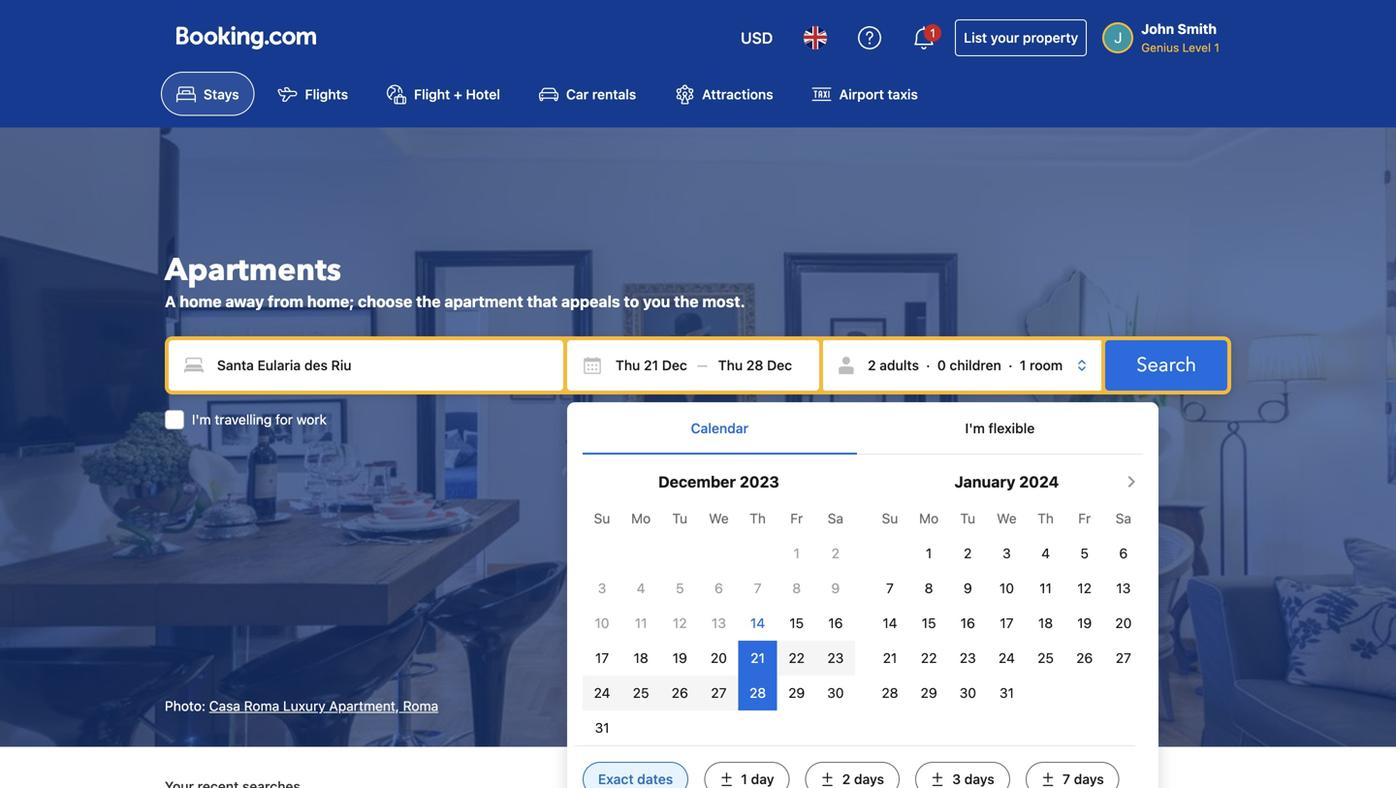 Task type: describe. For each thing, give the bounding box(es) containing it.
6 December 2023 checkbox
[[715, 580, 723, 596]]

22 December 2023 checkbox
[[789, 650, 805, 666]]

21 for 21 january 2024 checkbox
[[883, 650, 897, 666]]

2024
[[1019, 473, 1059, 491]]

22 for 22 january 2024 "checkbox"
[[921, 650, 937, 666]]

exact dates
[[598, 771, 673, 787]]

day
[[751, 771, 774, 787]]

23 December 2023 checkbox
[[827, 650, 844, 666]]

14 January 2024 checkbox
[[883, 615, 897, 631]]

19 December 2023 checkbox
[[673, 650, 687, 666]]

flight
[[414, 86, 450, 102]]

airport
[[839, 86, 884, 102]]

10 for the 10 january 2024 "option"
[[1000, 580, 1014, 596]]

29 for "29" checkbox
[[788, 685, 805, 701]]

fr for january 2024
[[1078, 511, 1091, 527]]

john smith genius level 1
[[1141, 21, 1220, 54]]

that
[[527, 292, 558, 311]]

26 for 26 january 2024 option on the right bottom
[[1076, 650, 1093, 666]]

12 January 2024 checkbox
[[1078, 580, 1092, 596]]

10 for 10 checkbox
[[595, 615, 609, 631]]

24 for 24 checkbox
[[594, 685, 610, 701]]

31 for the 31 option
[[595, 720, 609, 736]]

28 January 2024 checkbox
[[882, 685, 898, 701]]

flights
[[305, 86, 348, 102]]

17 for 17 january 2024 option in the bottom of the page
[[1000, 615, 1014, 631]]

21 January 2024 checkbox
[[883, 650, 897, 666]]

i'm for i'm travelling for work
[[192, 411, 211, 427]]

sa for january 2024
[[1116, 511, 1132, 527]]

13 for 13 option
[[1116, 580, 1131, 596]]

25 December 2023 checkbox
[[633, 685, 649, 701]]

smith
[[1178, 21, 1217, 37]]

taxis
[[888, 86, 918, 102]]

Please type your destination search field
[[169, 340, 563, 391]]

casa roma luxury apartment, roma link
[[209, 698, 438, 714]]

9 December 2023 checkbox
[[831, 580, 840, 596]]

su for december 2023
[[594, 511, 610, 527]]

6 for 6 january 2024 option
[[1119, 545, 1128, 561]]

4 for 4 checkbox
[[637, 580, 645, 596]]

th for 2023
[[750, 511, 766, 527]]

3 December 2023 checkbox
[[598, 580, 606, 596]]

9 for 9 december 2023 "checkbox"
[[831, 580, 840, 596]]

mo for january
[[919, 511, 939, 527]]

11 January 2024 checkbox
[[1040, 580, 1052, 596]]

2 adults · 0 children · 1 room
[[868, 357, 1063, 373]]

mo for december
[[631, 511, 651, 527]]

1 inside button
[[930, 26, 936, 40]]

11 December 2023 checkbox
[[635, 615, 647, 631]]

december
[[658, 473, 736, 491]]

airport taxis
[[839, 86, 918, 102]]

i'm flexible button
[[857, 402, 1143, 454]]

su for january 2024
[[882, 511, 898, 527]]

none search field containing search
[[165, 336, 1231, 788]]

3 for "3" checkbox
[[1003, 545, 1011, 561]]

travelling
[[215, 411, 272, 427]]

1 day
[[741, 771, 774, 787]]

1 December 2023 checkbox
[[794, 545, 800, 561]]

2 vertical spatial 3
[[952, 771, 961, 787]]

25 January 2024 checkbox
[[1038, 650, 1054, 666]]

12 for 12 january 2024 option
[[1078, 580, 1092, 596]]

children
[[950, 357, 1001, 373]]

30 for 30 december 2023 option
[[827, 685, 844, 701]]

1 roma from the left
[[244, 698, 279, 714]]

car
[[566, 86, 589, 102]]

usd button
[[729, 15, 785, 61]]

attractions
[[702, 86, 773, 102]]

7 days
[[1063, 771, 1104, 787]]

level
[[1183, 41, 1211, 54]]

17 January 2024 checkbox
[[1000, 615, 1014, 631]]

fr for december 2023
[[790, 511, 803, 527]]

search button
[[1106, 340, 1227, 391]]

thu 21 dec
[[616, 357, 687, 373]]

appeals
[[561, 292, 620, 311]]

2 the from the left
[[674, 292, 699, 311]]

5 for 5 option
[[676, 580, 684, 596]]

5 December 2023 checkbox
[[676, 580, 684, 596]]

11 for "11" checkbox
[[1040, 580, 1052, 596]]

13 December 2023 checkbox
[[712, 615, 726, 631]]

16 January 2024 checkbox
[[961, 615, 975, 631]]

apartment
[[444, 292, 523, 311]]

3 days
[[952, 771, 995, 787]]

24 for 24 january 2024 'option'
[[999, 650, 1015, 666]]

airport taxis link
[[797, 72, 934, 116]]

6 for 6 checkbox
[[715, 580, 723, 596]]

20 January 2024 checkbox
[[1115, 615, 1132, 631]]

thu for thu 21 dec
[[616, 357, 640, 373]]

dates
[[637, 771, 673, 787]]

svg image
[[718, 356, 738, 375]]

16 for 16 december 2023 checkbox
[[828, 615, 843, 631]]

booking.com online hotel reservations image
[[176, 26, 316, 49]]

23 January 2024 checkbox
[[960, 650, 976, 666]]

3 January 2024 checkbox
[[1003, 545, 1011, 561]]

1 left day
[[741, 771, 748, 787]]

we for december
[[709, 511, 729, 527]]

january
[[955, 473, 1016, 491]]

2 up 9 december 2023 "checkbox"
[[832, 545, 840, 561]]

rentals
[[592, 86, 636, 102]]

thu for thu 28 dec
[[718, 357, 743, 373]]

stays link
[[161, 72, 255, 116]]

8 January 2024 checkbox
[[925, 580, 933, 596]]

i'm flexible
[[965, 420, 1035, 436]]

john
[[1141, 21, 1174, 37]]

1 left room
[[1020, 357, 1026, 373]]

26 January 2024 checkbox
[[1076, 650, 1093, 666]]

january 2024 element for december
[[583, 501, 855, 746]]

a
[[165, 292, 176, 311]]

15 January 2024 checkbox
[[922, 615, 936, 631]]

apartment,
[[329, 698, 399, 714]]

4 January 2024 checkbox
[[1041, 545, 1050, 561]]

usd
[[741, 29, 773, 47]]

14 for 14 checkbox at the bottom of the page
[[750, 615, 765, 631]]

flight + hotel
[[414, 86, 500, 102]]

genius
[[1141, 41, 1179, 54]]

10 January 2024 checkbox
[[1000, 580, 1014, 596]]

days for 2 days
[[854, 771, 884, 787]]

2 right day
[[842, 771, 851, 787]]

home
[[180, 292, 222, 311]]

27 December 2023 checkbox
[[711, 685, 727, 701]]

photo: casa roma luxury apartment, roma
[[165, 698, 438, 714]]

for
[[275, 411, 293, 427]]

18 January 2024 checkbox
[[1038, 615, 1053, 631]]

0
[[937, 357, 946, 373]]

17 December 2023 checkbox
[[595, 650, 609, 666]]

thu 28 dec
[[718, 357, 792, 373]]

exact
[[598, 771, 634, 787]]

search
[[1137, 352, 1196, 378]]

20 for 20 december 2023 "checkbox"
[[711, 650, 727, 666]]

7 December 2023 checkbox
[[754, 580, 762, 596]]

7 January 2024 checkbox
[[886, 580, 894, 596]]

hotel
[[466, 86, 500, 102]]

27 for 27 checkbox
[[711, 685, 727, 701]]

december 2023
[[658, 473, 779, 491]]

20 for 20 january 2024 option
[[1115, 615, 1132, 631]]

18 for 18 checkbox
[[1038, 615, 1053, 631]]

we for january
[[997, 511, 1017, 527]]

apartments a home away from home; choose the apartment that appeals to you the most.
[[165, 249, 745, 311]]

days for 3 days
[[964, 771, 995, 787]]

1 inside john smith genius level 1
[[1214, 41, 1220, 54]]



Task type: locate. For each thing, give the bounding box(es) containing it.
the
[[416, 292, 441, 311], [674, 292, 699, 311]]

4 December 2023 checkbox
[[637, 580, 645, 596]]

tu for january 2024
[[960, 511, 976, 527]]

9 January 2024 checkbox
[[964, 580, 972, 596]]

1 vertical spatial 24
[[594, 685, 610, 701]]

0 horizontal spatial 11
[[635, 615, 647, 631]]

1 29 from the left
[[788, 685, 805, 701]]

1 horizontal spatial mo
[[919, 511, 939, 527]]

10 up 17 checkbox
[[595, 615, 609, 631]]

flexible
[[989, 420, 1035, 436]]

20 up 27 january 2024 checkbox
[[1115, 615, 1132, 631]]

0 vertical spatial 19
[[1077, 615, 1092, 631]]

calendar
[[691, 420, 749, 436]]

24 down 17 checkbox
[[594, 685, 610, 701]]

14 down 7 option
[[750, 615, 765, 631]]

20
[[1115, 615, 1132, 631], [711, 650, 727, 666]]

1 horizontal spatial 17
[[1000, 615, 1014, 631]]

24 December 2023 checkbox
[[594, 685, 610, 701]]

31 December 2023 checkbox
[[595, 720, 609, 736]]

0 horizontal spatial 10
[[595, 615, 609, 631]]

6 up 13 option
[[1119, 545, 1128, 561]]

1 mo from the left
[[631, 511, 651, 527]]

1 horizontal spatial 24
[[999, 650, 1015, 666]]

the right you
[[674, 292, 699, 311]]

2 15 from the left
[[922, 615, 936, 631]]

0 vertical spatial 10
[[1000, 580, 1014, 596]]

1 8 from the left
[[792, 580, 801, 596]]

· left 0
[[926, 357, 930, 373]]

None search field
[[165, 336, 1231, 788]]

1 vertical spatial 13
[[712, 615, 726, 631]]

0 vertical spatial 24
[[999, 650, 1015, 666]]

1 up '8' option
[[926, 545, 932, 561]]

1 january 2024 element from the left
[[583, 501, 855, 746]]

tu up 2 january 2024 checkbox
[[960, 511, 976, 527]]

27 down 20 december 2023 "checkbox"
[[711, 685, 727, 701]]

18 down 11 december 2023 'option'
[[634, 650, 648, 666]]

15 December 2023 checkbox
[[789, 615, 804, 631]]

i'm inside i'm flexible button
[[965, 420, 985, 436]]

0 horizontal spatial sa
[[828, 511, 844, 527]]

29 for 29 january 2024 option
[[921, 685, 937, 701]]

3 up the 10 january 2024 "option"
[[1003, 545, 1011, 561]]

0 horizontal spatial 19
[[673, 650, 687, 666]]

thu right svg icon
[[616, 357, 640, 373]]

dec left svg image on the right of the page
[[662, 357, 687, 373]]

sa up 6 january 2024 option
[[1116, 511, 1132, 527]]

tu for december 2023
[[672, 511, 688, 527]]

1 tu from the left
[[672, 511, 688, 527]]

2 up 9 option
[[964, 545, 972, 561]]

1 vertical spatial 12
[[673, 615, 687, 631]]

list your property link
[[955, 19, 1087, 56]]

21 right svg icon
[[644, 357, 658, 373]]

su up 3 december 2023 checkbox
[[594, 511, 610, 527]]

1 horizontal spatial 18
[[1038, 615, 1053, 631]]

fr up the 1 "option"
[[790, 511, 803, 527]]

25
[[1038, 650, 1054, 666], [633, 685, 649, 701]]

5 up 12 january 2024 option
[[1081, 545, 1089, 561]]

roma right casa
[[244, 698, 279, 714]]

12 December 2023 checkbox
[[673, 615, 687, 631]]

4 up "11" checkbox
[[1041, 545, 1050, 561]]

su up 7 checkbox
[[882, 511, 898, 527]]

room
[[1030, 357, 1063, 373]]

1 horizontal spatial i'm
[[965, 420, 985, 436]]

your
[[991, 30, 1019, 46]]

thu
[[616, 357, 640, 373], [718, 357, 743, 373]]

1 dec from the left
[[662, 357, 687, 373]]

2 days
[[842, 771, 884, 787]]

1 horizontal spatial tu
[[960, 511, 976, 527]]

tab list
[[583, 402, 1143, 455]]

0 horizontal spatial 22
[[789, 650, 805, 666]]

dec right svg image on the right of the page
[[767, 357, 792, 373]]

5 up 12 december 2023 checkbox
[[676, 580, 684, 596]]

13
[[1116, 580, 1131, 596], [712, 615, 726, 631]]

list your property
[[964, 30, 1078, 46]]

23 down the 16 january 2024 checkbox
[[960, 650, 976, 666]]

0 horizontal spatial 9
[[831, 580, 840, 596]]

15 for the 15 option
[[922, 615, 936, 631]]

you
[[643, 292, 670, 311]]

3 days from the left
[[1074, 771, 1104, 787]]

27 January 2024 checkbox
[[1116, 650, 1131, 666]]

1 9 from the left
[[831, 580, 840, 596]]

27 for 27 january 2024 checkbox
[[1116, 650, 1131, 666]]

i'm left the flexible
[[965, 420, 985, 436]]

17
[[1000, 615, 1014, 631], [595, 650, 609, 666]]

1 14 from the left
[[750, 615, 765, 631]]

1 horizontal spatial sa
[[1116, 511, 1132, 527]]

0 vertical spatial 20
[[1115, 615, 1132, 631]]

0 vertical spatial 5
[[1081, 545, 1089, 561]]

0 horizontal spatial 3
[[598, 580, 606, 596]]

19 for 19 january 2024 option
[[1077, 615, 1092, 631]]

sa up 2 checkbox
[[828, 511, 844, 527]]

13 for 13 december 2023 option
[[712, 615, 726, 631]]

sa
[[828, 511, 844, 527], [1116, 511, 1132, 527]]

adults
[[880, 357, 919, 373]]

0 horizontal spatial roma
[[244, 698, 279, 714]]

th for 2024
[[1038, 511, 1054, 527]]

30 down 23 december 2023 checkbox
[[827, 685, 844, 701]]

1 horizontal spatial 8
[[925, 580, 933, 596]]

30 January 2024 checkbox
[[960, 685, 976, 701]]

6 up 13 december 2023 option
[[715, 580, 723, 596]]

14 down 7 checkbox
[[883, 615, 897, 631]]

2 left adults
[[868, 357, 876, 373]]

0 horizontal spatial january 2024 element
[[583, 501, 855, 746]]

2 thu from the left
[[718, 357, 743, 373]]

2 mo from the left
[[919, 511, 939, 527]]

29 down 22 january 2024 "checkbox"
[[921, 685, 937, 701]]

0 horizontal spatial tu
[[672, 511, 688, 527]]

choose
[[358, 292, 412, 311]]

22 for 22 december 2023 option
[[789, 650, 805, 666]]

2 16 from the left
[[961, 615, 975, 631]]

9 up the 16 january 2024 checkbox
[[964, 580, 972, 596]]

5 for the 5 option
[[1081, 545, 1089, 561]]

0 horizontal spatial 8
[[792, 580, 801, 596]]

1 horizontal spatial 5
[[1081, 545, 1089, 561]]

7 for 7 checkbox
[[886, 580, 894, 596]]

2 9 from the left
[[964, 580, 972, 596]]

7 up 14 checkbox
[[886, 580, 894, 596]]

1 horizontal spatial 9
[[964, 580, 972, 596]]

10
[[1000, 580, 1014, 596], [595, 615, 609, 631]]

2023
[[740, 473, 779, 491]]

11 up 18 checkbox
[[1040, 580, 1052, 596]]

15 for 15 december 2023 "checkbox"
[[789, 615, 804, 631]]

1 horizontal spatial 6
[[1119, 545, 1128, 561]]

16
[[828, 615, 843, 631], [961, 615, 975, 631]]

25 down 18 option
[[633, 685, 649, 701]]

mo
[[631, 511, 651, 527], [919, 511, 939, 527]]

1 horizontal spatial roma
[[403, 698, 438, 714]]

1 vertical spatial 17
[[595, 650, 609, 666]]

29 down 22 december 2023 option
[[788, 685, 805, 701]]

1 January 2024 checkbox
[[926, 545, 932, 561]]

5 January 2024 checkbox
[[1081, 545, 1089, 561]]

30
[[827, 685, 844, 701], [960, 685, 976, 701]]

2 22 from the left
[[921, 650, 937, 666]]

3 up 10 checkbox
[[598, 580, 606, 596]]

1 horizontal spatial we
[[997, 511, 1017, 527]]

1 horizontal spatial 22
[[921, 650, 937, 666]]

1 button
[[901, 15, 947, 61]]

13 down 6 january 2024 option
[[1116, 580, 1131, 596]]

we down december 2023
[[709, 511, 729, 527]]

2 th from the left
[[1038, 511, 1054, 527]]

12 down 5 option
[[673, 615, 687, 631]]

17 down the 10 january 2024 "option"
[[1000, 615, 1014, 631]]

2 · from the left
[[1009, 357, 1013, 373]]

28 December 2023 checkbox
[[749, 685, 766, 701]]

0 horizontal spatial mo
[[631, 511, 651, 527]]

18 December 2023 checkbox
[[634, 650, 648, 666]]

i'm left travelling
[[192, 411, 211, 427]]

22 down the 15 option
[[921, 650, 937, 666]]

th down "2023"
[[750, 511, 766, 527]]

+
[[454, 86, 462, 102]]

days for 7 days
[[1074, 771, 1104, 787]]

0 vertical spatial 26
[[1076, 650, 1093, 666]]

january 2024
[[955, 473, 1059, 491]]

0 vertical spatial 3
[[1003, 545, 1011, 561]]

10 December 2023 checkbox
[[595, 615, 609, 631]]

14 for 14 checkbox
[[883, 615, 897, 631]]

27 down 20 january 2024 option
[[1116, 650, 1131, 666]]

11 for 11 december 2023 'option'
[[635, 615, 647, 631]]

list
[[964, 30, 987, 46]]

12 down the 5 option
[[1078, 580, 1092, 596]]

1 horizontal spatial 11
[[1040, 580, 1052, 596]]

18 for 18 option
[[634, 650, 648, 666]]

21 December 2023 checkbox
[[751, 650, 765, 666]]

24 down 17 january 2024 option in the bottom of the page
[[999, 650, 1015, 666]]

0 horizontal spatial 21
[[644, 357, 658, 373]]

0 horizontal spatial 6
[[715, 580, 723, 596]]

attractions link
[[660, 72, 789, 116]]

0 horizontal spatial i'm
[[192, 411, 211, 427]]

16 December 2023 checkbox
[[828, 615, 843, 631]]

1 days from the left
[[854, 771, 884, 787]]

11
[[1040, 580, 1052, 596], [635, 615, 647, 631]]

0 horizontal spatial ·
[[926, 357, 930, 373]]

0 horizontal spatial 16
[[828, 615, 843, 631]]

0 vertical spatial 31
[[1000, 685, 1014, 701]]

0 horizontal spatial 26
[[672, 685, 688, 701]]

1 horizontal spatial 27
[[1116, 650, 1131, 666]]

31 for 31 january 2024 option
[[1000, 685, 1014, 701]]

22 January 2024 checkbox
[[921, 650, 937, 666]]

9
[[831, 580, 840, 596], [964, 580, 972, 596]]

2 30 from the left
[[960, 685, 976, 701]]

20 December 2023 checkbox
[[711, 650, 727, 666]]

·
[[926, 357, 930, 373], [1009, 357, 1013, 373]]

9 for 9 option
[[964, 580, 972, 596]]

1 up 8 december 2023 checkbox
[[794, 545, 800, 561]]

1 23 from the left
[[827, 650, 844, 666]]

7 for 7 option
[[754, 580, 762, 596]]

1 vertical spatial 5
[[676, 580, 684, 596]]

26 down "19 december 2023" checkbox at the bottom of page
[[672, 685, 688, 701]]

21 down 14 checkbox
[[883, 650, 897, 666]]

2 january 2024 element from the left
[[871, 501, 1143, 711]]

0 horizontal spatial days
[[854, 771, 884, 787]]

30 down 23 checkbox
[[960, 685, 976, 701]]

i'm travelling for work
[[192, 411, 327, 427]]

25 for 25 checkbox
[[633, 685, 649, 701]]

1
[[930, 26, 936, 40], [1214, 41, 1220, 54], [1020, 357, 1026, 373], [794, 545, 800, 561], [926, 545, 932, 561], [741, 771, 748, 787]]

22 down 15 december 2023 "checkbox"
[[789, 650, 805, 666]]

1 horizontal spatial 13
[[1116, 580, 1131, 596]]

0 horizontal spatial 13
[[712, 615, 726, 631]]

29
[[788, 685, 805, 701], [921, 685, 937, 701]]

0 horizontal spatial 15
[[789, 615, 804, 631]]

30 December 2023 checkbox
[[827, 685, 844, 701]]

1 su from the left
[[594, 511, 610, 527]]

work
[[297, 411, 327, 427]]

1 horizontal spatial 12
[[1078, 580, 1092, 596]]

mo up "1 january 2024" option
[[919, 511, 939, 527]]

svg image
[[583, 356, 602, 375]]

1 30 from the left
[[827, 685, 844, 701]]

4 up 11 december 2023 'option'
[[637, 580, 645, 596]]

8 for '8' option
[[925, 580, 933, 596]]

1 horizontal spatial 25
[[1038, 650, 1054, 666]]

1 horizontal spatial su
[[882, 511, 898, 527]]

1 vertical spatial 10
[[595, 615, 609, 631]]

13 January 2024 checkbox
[[1116, 580, 1131, 596]]

2 horizontal spatial 7
[[1063, 771, 1070, 787]]

1 vertical spatial 3
[[598, 580, 606, 596]]

3 for 3 december 2023 checkbox
[[598, 580, 606, 596]]

2 29 from the left
[[921, 685, 937, 701]]

dec for thu 28 dec
[[767, 357, 792, 373]]

22
[[789, 650, 805, 666], [921, 650, 937, 666]]

15 up 22 january 2024 "checkbox"
[[922, 615, 936, 631]]

0 horizontal spatial we
[[709, 511, 729, 527]]

from
[[268, 292, 303, 311]]

0 horizontal spatial dec
[[662, 357, 687, 373]]

car rentals link
[[523, 72, 652, 116]]

1 vertical spatial 20
[[711, 650, 727, 666]]

2 dec from the left
[[767, 357, 792, 373]]

1 horizontal spatial 7
[[886, 580, 894, 596]]

1 16 from the left
[[828, 615, 843, 631]]

1 the from the left
[[416, 292, 441, 311]]

23 up 30 december 2023 option
[[827, 650, 844, 666]]

1 horizontal spatial 3
[[952, 771, 961, 787]]

2 roma from the left
[[403, 698, 438, 714]]

14
[[750, 615, 765, 631], [883, 615, 897, 631]]

25 down 18 checkbox
[[1038, 650, 1054, 666]]

2 tu from the left
[[960, 511, 976, 527]]

th
[[750, 511, 766, 527], [1038, 511, 1054, 527]]

2 8 from the left
[[925, 580, 933, 596]]

15
[[789, 615, 804, 631], [922, 615, 936, 631]]

0 horizontal spatial 23
[[827, 650, 844, 666]]

apartments
[[165, 249, 341, 291]]

0 horizontal spatial 27
[[711, 685, 727, 701]]

0 vertical spatial 12
[[1078, 580, 1092, 596]]

stays
[[204, 86, 239, 102]]

2 days from the left
[[964, 771, 995, 787]]

0 horizontal spatial 14
[[750, 615, 765, 631]]

1 horizontal spatial fr
[[1078, 511, 1091, 527]]

1 horizontal spatial ·
[[1009, 357, 1013, 373]]

1 horizontal spatial the
[[674, 292, 699, 311]]

january 2024 element
[[583, 501, 855, 746], [871, 501, 1143, 711]]

0 vertical spatial 6
[[1119, 545, 1128, 561]]

31
[[1000, 685, 1014, 701], [595, 720, 609, 736]]

1 horizontal spatial dec
[[767, 357, 792, 373]]

31 down 24 checkbox
[[595, 720, 609, 736]]

0 vertical spatial 27
[[1116, 650, 1131, 666]]

4 for 4 january 2024 option
[[1041, 545, 1050, 561]]

18
[[1038, 615, 1053, 631], [634, 650, 648, 666]]

3 down 30 option
[[952, 771, 961, 787]]

0 horizontal spatial fr
[[790, 511, 803, 527]]

19 up 26 "checkbox"
[[673, 650, 687, 666]]

27
[[1116, 650, 1131, 666], [711, 685, 727, 701]]

0 horizontal spatial 4
[[637, 580, 645, 596]]

calendar button
[[583, 402, 857, 454]]

luxury
[[283, 698, 326, 714]]

2 su from the left
[[882, 511, 898, 527]]

2 December 2023 checkbox
[[832, 545, 840, 561]]

1 horizontal spatial 30
[[960, 685, 976, 701]]

tu down december
[[672, 511, 688, 527]]

8 for 8 december 2023 checkbox
[[792, 580, 801, 596]]

1 we from the left
[[709, 511, 729, 527]]

19 for "19 december 2023" checkbox at the bottom of page
[[673, 650, 687, 666]]

1 horizontal spatial days
[[964, 771, 995, 787]]

days
[[854, 771, 884, 787], [964, 771, 995, 787], [1074, 771, 1104, 787]]

thu up calendar button
[[718, 357, 743, 373]]

sa for december 2023
[[828, 511, 844, 527]]

car rentals
[[566, 86, 636, 102]]

17 down 10 checkbox
[[595, 650, 609, 666]]

roma right apartment,
[[403, 698, 438, 714]]

1 horizontal spatial january 2024 element
[[871, 501, 1143, 711]]

7 right 3 days on the right of page
[[1063, 771, 1070, 787]]

the right 'choose'
[[416, 292, 441, 311]]

7 up 14 checkbox at the bottom of the page
[[754, 580, 762, 596]]

0 horizontal spatial 25
[[633, 685, 649, 701]]

0 vertical spatial 17
[[1000, 615, 1014, 631]]

1 15 from the left
[[789, 615, 804, 631]]

23
[[827, 650, 844, 666], [960, 650, 976, 666]]

i'm
[[192, 411, 211, 427], [965, 420, 985, 436]]

8
[[792, 580, 801, 596], [925, 580, 933, 596]]

flight + hotel link
[[371, 72, 516, 116]]

1 · from the left
[[926, 357, 930, 373]]

4
[[1041, 545, 1050, 561], [637, 580, 645, 596]]

0 horizontal spatial 24
[[594, 685, 610, 701]]

8 down "1 january 2024" option
[[925, 580, 933, 596]]

9 up 16 december 2023 checkbox
[[831, 580, 840, 596]]

dec
[[662, 357, 687, 373], [767, 357, 792, 373]]

15 up 22 december 2023 option
[[789, 615, 804, 631]]

19 January 2024 checkbox
[[1077, 615, 1092, 631]]

29 December 2023 checkbox
[[788, 685, 805, 701]]

1 vertical spatial 6
[[715, 580, 723, 596]]

21
[[644, 357, 658, 373], [751, 650, 765, 666], [883, 650, 897, 666]]

1 right level
[[1214, 41, 1220, 54]]

6 January 2024 checkbox
[[1119, 545, 1128, 561]]

0 vertical spatial 25
[[1038, 650, 1054, 666]]

8 December 2023 checkbox
[[792, 580, 801, 596]]

we up "3" checkbox
[[997, 511, 1017, 527]]

31 down 24 january 2024 'option'
[[1000, 685, 1014, 701]]

0 horizontal spatial 30
[[827, 685, 844, 701]]

11 up 18 option
[[635, 615, 647, 631]]

21 up 28 december 2023 option
[[751, 650, 765, 666]]

th up 4 january 2024 option
[[1038, 511, 1054, 527]]

26 down 19 january 2024 option
[[1076, 650, 1093, 666]]

13 up 20 december 2023 "checkbox"
[[712, 615, 726, 631]]

to
[[624, 292, 639, 311]]

21 for 21 december 2023 checkbox
[[751, 650, 765, 666]]

tab list containing calendar
[[583, 402, 1143, 455]]

0 horizontal spatial 5
[[676, 580, 684, 596]]

1 left list on the top of the page
[[930, 26, 936, 40]]

most.
[[702, 292, 745, 311]]

1 horizontal spatial 4
[[1041, 545, 1050, 561]]

1 horizontal spatial 21
[[751, 650, 765, 666]]

0 vertical spatial 18
[[1038, 615, 1053, 631]]

fr up the 5 option
[[1078, 511, 1091, 527]]

1 th from the left
[[750, 511, 766, 527]]

2 January 2024 checkbox
[[964, 545, 972, 561]]

0 horizontal spatial su
[[594, 511, 610, 527]]

31 January 2024 checkbox
[[1000, 685, 1014, 701]]

i'm for i'm flexible
[[965, 420, 985, 436]]

12
[[1078, 580, 1092, 596], [673, 615, 687, 631]]

photo:
[[165, 698, 205, 714]]

12 for 12 december 2023 checkbox
[[673, 615, 687, 631]]

1 sa from the left
[[828, 511, 844, 527]]

24 January 2024 checkbox
[[999, 650, 1015, 666]]

30 for 30 option
[[960, 685, 976, 701]]

1 fr from the left
[[790, 511, 803, 527]]

23 for 23 december 2023 checkbox
[[827, 650, 844, 666]]

flights link
[[262, 72, 364, 116]]

14 December 2023 checkbox
[[750, 615, 765, 631]]

1 horizontal spatial 31
[[1000, 685, 1014, 701]]

19 up 26 january 2024 option on the right bottom
[[1077, 615, 1092, 631]]

2 sa from the left
[[1116, 511, 1132, 527]]

fr
[[790, 511, 803, 527], [1078, 511, 1091, 527]]

· right children
[[1009, 357, 1013, 373]]

2
[[868, 357, 876, 373], [832, 545, 840, 561], [964, 545, 972, 561], [842, 771, 851, 787]]

8 down the 1 "option"
[[792, 580, 801, 596]]

january 2024 element for january
[[871, 501, 1143, 711]]

1 vertical spatial 27
[[711, 685, 727, 701]]

2 fr from the left
[[1078, 511, 1091, 527]]

16 down 9 december 2023 "checkbox"
[[828, 615, 843, 631]]

casa
[[209, 698, 240, 714]]

0 horizontal spatial 29
[[788, 685, 805, 701]]

dec for thu 21 dec
[[662, 357, 687, 373]]

1 horizontal spatial 14
[[883, 615, 897, 631]]

0 horizontal spatial the
[[416, 292, 441, 311]]

26 for 26 "checkbox"
[[672, 685, 688, 701]]

16 down 9 option
[[961, 615, 975, 631]]

10 up 17 january 2024 option in the bottom of the page
[[1000, 580, 1014, 596]]

2 we from the left
[[997, 511, 1017, 527]]

3
[[1003, 545, 1011, 561], [598, 580, 606, 596], [952, 771, 961, 787]]

25 for 25 option
[[1038, 650, 1054, 666]]

0 vertical spatial 13
[[1116, 580, 1131, 596]]

17 for 17 checkbox
[[595, 650, 609, 666]]

28
[[755, 347, 767, 357], [746, 357, 763, 373], [749, 685, 766, 701], [882, 685, 898, 701]]

0 horizontal spatial 7
[[754, 580, 762, 596]]

16 for the 16 january 2024 checkbox
[[961, 615, 975, 631]]

0 vertical spatial 4
[[1041, 545, 1050, 561]]

mo up 4 checkbox
[[631, 511, 651, 527]]

18 down "11" checkbox
[[1038, 615, 1053, 631]]

0 horizontal spatial thu
[[616, 357, 640, 373]]

away
[[225, 292, 264, 311]]

property
[[1023, 30, 1078, 46]]

1 22 from the left
[[789, 650, 805, 666]]

23 for 23 checkbox
[[960, 650, 976, 666]]

0 horizontal spatial 17
[[595, 650, 609, 666]]

29 January 2024 checkbox
[[921, 685, 937, 701]]

0 horizontal spatial 18
[[634, 650, 648, 666]]

20 up 27 checkbox
[[711, 650, 727, 666]]

2 23 from the left
[[960, 650, 976, 666]]

tu
[[672, 511, 688, 527], [960, 511, 976, 527]]

home;
[[307, 292, 354, 311]]

26 December 2023 checkbox
[[672, 685, 688, 701]]

2 14 from the left
[[883, 615, 897, 631]]

1 thu from the left
[[616, 357, 640, 373]]



Task type: vqa. For each thing, say whether or not it's contained in the screenshot.
9 associated with 9 January 2024 option
yes



